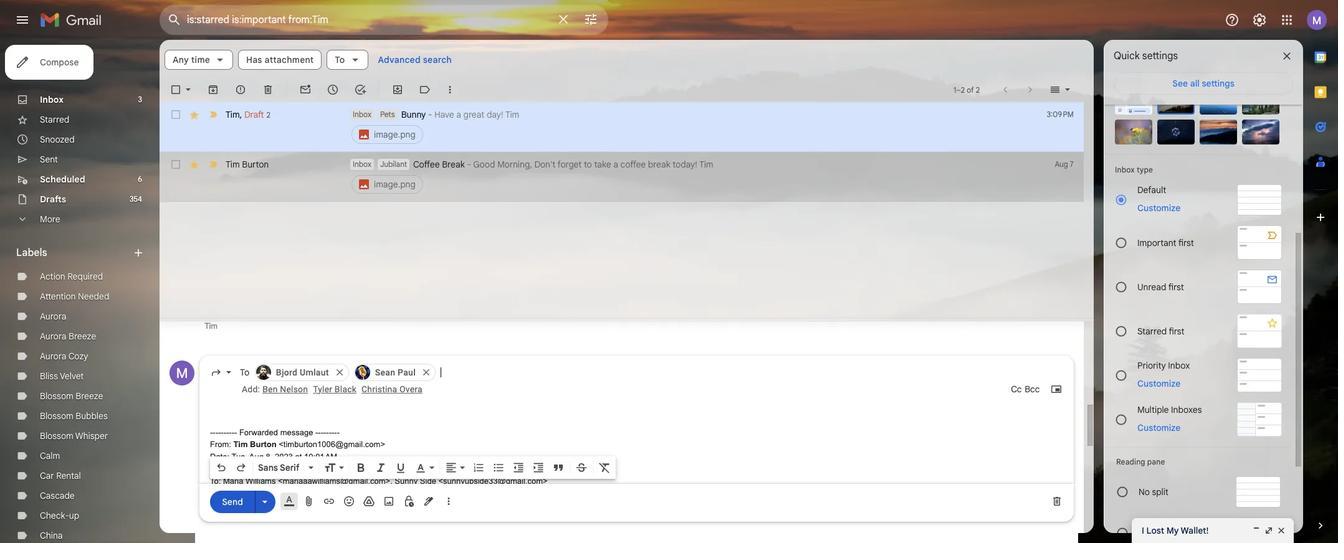 Task type: locate. For each thing, give the bounding box(es) containing it.
0 vertical spatial bunny
[[401, 109, 426, 120]]

bulleted list ‪(⌘⇧8)‬ image
[[492, 462, 505, 474]]

aurora breeze link
[[40, 331, 96, 342]]

insert link ‪(⌘k)‬ image
[[323, 495, 335, 508]]

time
[[191, 54, 210, 65]]

10:01 am
[[304, 452, 337, 462]]

breeze for aurora breeze
[[69, 331, 96, 342]]

aurora down the attention
[[40, 311, 66, 322]]

0 vertical spatial a
[[456, 109, 461, 120]]

more send options image
[[259, 496, 271, 508]]

bliss velvet link
[[40, 371, 84, 382]]

attach files image
[[303, 495, 315, 508]]

right
[[1139, 528, 1159, 539]]

sunny
[[395, 477, 418, 486]]

inbox right priority
[[1168, 360, 1190, 371]]

overa
[[399, 384, 422, 394]]

default
[[1137, 184, 1166, 196]]

blossom up the calm link
[[40, 431, 73, 442]]

2 vertical spatial blossom
[[40, 431, 73, 442]]

1 horizontal spatial a
[[613, 159, 618, 170]]

2 vertical spatial aurora
[[40, 351, 66, 362]]

china link
[[40, 530, 63, 542]]

2 image.png from the top
[[374, 179, 416, 190]]

press delete to remove this chip image
[[421, 367, 432, 378]]

reading pane element
[[1116, 457, 1281, 467]]

from:
[[210, 440, 231, 450]]

image.png down pets
[[374, 129, 416, 140]]

0 vertical spatial aug
[[1055, 160, 1068, 169]]

1 horizontal spatial starred
[[1137, 326, 1167, 337]]

aurora for aurora cozy
[[40, 351, 66, 362]]

blossom down blossom breeze
[[40, 411, 73, 422]]

1 horizontal spatial 2
[[961, 85, 965, 94]]

lost
[[1146, 525, 1164, 537]]

main menu image
[[15, 12, 30, 27]]

right of inbox
[[1139, 528, 1193, 539]]

italic ‪(⌘i)‬ image
[[375, 462, 387, 474]]

bliss
[[40, 371, 58, 382]]

inbox left "jubilant"
[[353, 160, 371, 169]]

0 horizontal spatial press delete to remove this chip element
[[334, 367, 345, 378]]

unread
[[1137, 281, 1166, 293]]

insert files using drive image
[[363, 495, 375, 508]]

1 horizontal spatial to
[[335, 54, 345, 65]]

2 right draft
[[266, 110, 270, 119]]

0 horizontal spatial bunny
[[242, 464, 265, 474]]

burton down draft
[[242, 159, 269, 170]]

image.png
[[374, 129, 416, 140], [374, 179, 416, 190]]

cozy
[[68, 351, 88, 362]]

to:
[[210, 477, 221, 486]]

car rental
[[40, 471, 81, 482]]

1 vertical spatial a
[[613, 159, 618, 170]]

tim up tue,
[[233, 440, 248, 450]]

blossom for blossom bubbles
[[40, 411, 73, 422]]

calm link
[[40, 451, 60, 462]]

cell containing coffee break
[[350, 158, 1021, 196]]

scheduled
[[40, 174, 85, 185]]

important first
[[1137, 237, 1194, 248]]

burton inside ---------- forwarded message --------- from: tim burton <timburton1006@gmail.com> date: tue, aug 8, 2023 at 10:01 am subject: bunny to: maria williams <mariaaawilliams@gmail.com>, sunny side <sunnyupside33@gmail.com>
[[250, 440, 276, 450]]

aurora for aurora breeze
[[40, 331, 66, 342]]

coffee break - good morning, don't forget to take a coffee break today! tim
[[413, 159, 713, 170]]

tyler
[[313, 384, 332, 394]]

ben
[[262, 384, 278, 394]]

bunny up 'williams'
[[242, 464, 265, 474]]

2
[[961, 85, 965, 94], [266, 110, 270, 119]]

press delete to remove this chip element up black
[[334, 367, 345, 378]]

0 vertical spatial first
[[1178, 237, 1194, 248]]

0 vertical spatial aurora
[[40, 311, 66, 322]]

coffee
[[413, 159, 440, 170]]

car rental link
[[40, 471, 81, 482]]

pets
[[380, 110, 395, 119]]

bjord
[[276, 368, 297, 378]]

aug left 7
[[1055, 160, 1068, 169]]

insert signature image
[[423, 495, 435, 508]]

gmail image
[[40, 7, 108, 32]]

bunny
[[401, 109, 426, 120], [242, 464, 265, 474]]

1 vertical spatial 2
[[266, 110, 270, 119]]

1 aurora from the top
[[40, 311, 66, 322]]

starred first
[[1137, 326, 1185, 337]]

0 horizontal spatial to
[[240, 367, 249, 378]]

tim up type of response icon
[[204, 322, 218, 331]]

inbox
[[1172, 528, 1193, 539]]

3 aurora from the top
[[40, 351, 66, 362]]

tab list
[[1303, 40, 1338, 499]]

first up priority inbox
[[1169, 326, 1185, 337]]

important
[[1137, 237, 1176, 248]]

8,
[[266, 452, 273, 462]]

1 cell from the top
[[350, 108, 1021, 146]]

press delete to remove this chip element
[[334, 367, 345, 378], [421, 367, 432, 378]]

press delete to remove this chip element for umlaut
[[334, 367, 345, 378]]

labels heading
[[16, 247, 132, 259]]

breeze up cozy
[[69, 331, 96, 342]]

sent link
[[40, 154, 58, 165]]

first for important first
[[1178, 237, 1194, 248]]

2 aurora from the top
[[40, 331, 66, 342]]

0 vertical spatial to
[[335, 54, 345, 65]]

starred inside labels navigation
[[40, 114, 69, 125]]

image.png for bunny - have a great day! tim
[[374, 129, 416, 140]]

split
[[1152, 487, 1168, 498]]

close image
[[1276, 526, 1286, 536]]

blossom down 'bliss velvet'
[[40, 391, 73, 402]]

1 press delete to remove this chip element from the left
[[334, 367, 345, 378]]

1 image.png from the top
[[374, 129, 416, 140]]

burton down forwarded
[[250, 440, 276, 450]]

first
[[1178, 237, 1194, 248], [1168, 281, 1184, 293], [1169, 326, 1185, 337]]

blossom whisper link
[[40, 431, 108, 442]]

0 horizontal spatial 2
[[266, 110, 270, 119]]

more image
[[444, 84, 456, 96]]

cell containing bunny
[[350, 108, 1021, 146]]

tim down ,
[[226, 159, 240, 170]]

0 horizontal spatial aug
[[249, 452, 264, 462]]

press delete to remove this chip image
[[334, 367, 345, 378]]

0 vertical spatial image.png
[[374, 129, 416, 140]]

0 horizontal spatial a
[[456, 109, 461, 120]]

multiple inboxes
[[1137, 404, 1202, 415]]

blossom for blossom breeze
[[40, 391, 73, 402]]

press delete to remove this chip element right 'paul'
[[421, 367, 432, 378]]

0 vertical spatial starred
[[40, 114, 69, 125]]

image.png down "jubilant"
[[374, 179, 416, 190]]

formatting options toolbar
[[210, 457, 616, 479]]

tue,
[[231, 452, 247, 462]]

check-
[[40, 510, 69, 522]]

pop out image
[[1264, 526, 1274, 536]]

settings image
[[1252, 12, 1267, 27]]

None checkbox
[[170, 84, 182, 96], [170, 108, 182, 121], [170, 158, 182, 171], [170, 84, 182, 96], [170, 108, 182, 121], [170, 158, 182, 171]]

first for starred first
[[1169, 326, 1185, 337]]

image.png image
[[210, 512, 454, 543]]

attention needed
[[40, 291, 109, 302]]

main content containing any time
[[160, 0, 1094, 543]]

tim right 'today!'
[[699, 159, 713, 170]]

1 horizontal spatial press delete to remove this chip element
[[421, 367, 432, 378]]

0 vertical spatial breeze
[[69, 331, 96, 342]]

blossom
[[40, 391, 73, 402], [40, 411, 73, 422], [40, 431, 73, 442]]

maria
[[223, 477, 243, 486]]

2 row from the top
[[160, 152, 1084, 202]]

a right the 'take'
[[613, 159, 618, 170]]

3:09 pm
[[1047, 110, 1074, 119]]

burton
[[242, 159, 269, 170], [250, 440, 276, 450]]

0 vertical spatial cell
[[350, 108, 1021, 146]]

aurora
[[40, 311, 66, 322], [40, 331, 66, 342], [40, 351, 66, 362]]

labels navigation
[[0, 40, 160, 543]]

3 blossom from the top
[[40, 431, 73, 442]]

2 right 1 on the right top of the page
[[961, 85, 965, 94]]

1 vertical spatial breeze
[[76, 391, 103, 402]]

scheduled link
[[40, 174, 85, 185]]

1 horizontal spatial bunny
[[401, 109, 426, 120]]

i
[[1142, 525, 1144, 537]]

china
[[40, 530, 63, 542]]

1 vertical spatial blossom
[[40, 411, 73, 422]]

inbox up starred link
[[40, 94, 64, 105]]

1 blossom from the top
[[40, 391, 73, 402]]

advanced search
[[378, 54, 452, 65]]

1 vertical spatial aurora
[[40, 331, 66, 342]]

advanced search options image
[[578, 7, 603, 32]]

day!
[[487, 109, 503, 120]]

bunny right pets
[[401, 109, 426, 120]]

tim
[[226, 109, 240, 120], [505, 109, 519, 120], [226, 159, 240, 170], [699, 159, 713, 170], [204, 322, 218, 331], [233, 440, 248, 450]]

to up snooze image
[[335, 54, 345, 65]]

break
[[648, 159, 670, 170]]

numbered list ‪(⌘⇧7)‬ image
[[472, 462, 485, 474]]

row containing tim
[[160, 102, 1084, 152]]

row
[[160, 102, 1084, 152], [160, 152, 1084, 202]]

inbox inside labels navigation
[[40, 94, 64, 105]]

2 cell from the top
[[350, 158, 1021, 196]]

drafts link
[[40, 194, 66, 205]]

2 inside tim , draft 2
[[266, 110, 270, 119]]

cell
[[350, 108, 1021, 146], [350, 158, 1021, 196]]

1 vertical spatial cell
[[350, 158, 1021, 196]]

1 vertical spatial to
[[240, 367, 249, 378]]

christina
[[361, 384, 397, 394]]

today!
[[673, 159, 697, 170]]

any time
[[173, 54, 210, 65]]

multiple
[[1137, 404, 1169, 415]]

cell for row containing tim
[[350, 108, 1021, 146]]

first right unread
[[1168, 281, 1184, 293]]

0 horizontal spatial starred
[[40, 114, 69, 125]]

aug inside ---------- forwarded message --------- from: tim burton <timburton1006@gmail.com> date: tue, aug 8, 2023 at 10:01 am subject: bunny to: maria williams <mariaaawilliams@gmail.com>, sunny side <sunnyupside33@gmail.com>
[[249, 452, 264, 462]]

underline ‪(⌘u)‬ image
[[395, 462, 407, 475]]

–
[[956, 85, 961, 94]]

7
[[1070, 160, 1074, 169]]

1 vertical spatial starred
[[1137, 326, 1167, 337]]

0 vertical spatial burton
[[242, 159, 269, 170]]

1 vertical spatial bunny
[[242, 464, 265, 474]]

priority inbox
[[1137, 360, 1190, 371]]

2 vertical spatial first
[[1169, 326, 1185, 337]]

inbox down add to tasks icon
[[353, 110, 371, 119]]

blossom breeze link
[[40, 391, 103, 402]]

None search field
[[160, 5, 608, 35]]

action required
[[40, 271, 103, 282]]

to up add:
[[240, 367, 249, 378]]

Search mail text field
[[187, 14, 548, 26]]

0 vertical spatial blossom
[[40, 391, 73, 402]]

aurora up bliss
[[40, 351, 66, 362]]

1 row from the top
[[160, 102, 1084, 152]]

aug
[[1055, 160, 1068, 169], [249, 452, 264, 462]]

1 vertical spatial burton
[[250, 440, 276, 450]]

cc bcc
[[1011, 384, 1040, 395]]

2 blossom from the top
[[40, 411, 73, 422]]

first for unread first
[[1168, 281, 1184, 293]]

a right 'have'
[[456, 109, 461, 120]]

starred up snoozed
[[40, 114, 69, 125]]

1 vertical spatial first
[[1168, 281, 1184, 293]]

1 vertical spatial image.png
[[374, 179, 416, 190]]

aug left 8,
[[249, 452, 264, 462]]

---------- forwarded message --------- from: tim burton <timburton1006@gmail.com> date: tue, aug 8, 2023 at 10:01 am subject: bunny to: maria williams <mariaaawilliams@gmail.com>, sunny side <sunnyupside33@gmail.com>
[[210, 428, 548, 486]]

main content
[[160, 0, 1094, 543]]

breeze up bubbles
[[76, 391, 103, 402]]

side
[[420, 477, 436, 486]]

image.png for coffee break - good morning, don't forget to take a coffee break today! tim
[[374, 179, 416, 190]]

1 vertical spatial aug
[[249, 452, 264, 462]]

subject:
[[210, 464, 239, 474]]

0 vertical spatial 2
[[961, 85, 965, 94]]

umlaut
[[300, 368, 329, 378]]

search
[[423, 54, 452, 65]]

any
[[173, 54, 189, 65]]

report spam image
[[234, 84, 247, 96]]

aurora down aurora link
[[40, 331, 66, 342]]

starred up priority
[[1137, 326, 1167, 337]]

first right important
[[1178, 237, 1194, 248]]

2 press delete to remove this chip element from the left
[[421, 367, 432, 378]]



Task type: describe. For each thing, give the bounding box(es) containing it.
forget
[[558, 159, 582, 170]]

1 horizontal spatial aug
[[1055, 160, 1068, 169]]

has attachment
[[246, 54, 314, 65]]

inboxes
[[1171, 404, 1202, 415]]

minimize image
[[1251, 526, 1261, 536]]

cascade
[[40, 490, 75, 502]]

burton inside row
[[242, 159, 269, 170]]

up
[[69, 510, 79, 522]]

customize
[[1137, 422, 1181, 433]]

inbox type element
[[1115, 165, 1282, 175]]

undo ‪(⌘z)‬ image
[[215, 462, 227, 474]]

quick
[[1114, 50, 1140, 62]]

bcc
[[1025, 384, 1040, 395]]

search field list box
[[252, 361, 1063, 384]]

settings
[[1142, 50, 1178, 62]]

aurora link
[[40, 311, 66, 322]]

i lost my wallet!
[[1142, 525, 1209, 537]]

bcc link
[[1025, 383, 1040, 396]]

toggle confidential mode image
[[403, 495, 415, 508]]

more button
[[0, 209, 150, 229]]

action
[[40, 271, 65, 282]]

send
[[222, 496, 243, 508]]

tim left draft
[[226, 109, 240, 120]]

to
[[584, 159, 592, 170]]

sent
[[40, 154, 58, 165]]

add to tasks image
[[354, 84, 366, 96]]

labels image
[[419, 84, 431, 96]]

message
[[280, 428, 313, 437]]

1 – 2
[[953, 85, 965, 94]]

draft
[[244, 109, 264, 120]]

williams
[[246, 477, 276, 486]]

bunny inside ---------- forwarded message --------- from: tim burton <timburton1006@gmail.com> date: tue, aug 8, 2023 at 10:01 am subject: bunny to: maria williams <mariaaawilliams@gmail.com>, sunny side <sunnyupside33@gmail.com>
[[242, 464, 265, 474]]

aurora breeze
[[40, 331, 96, 342]]

advanced
[[378, 54, 421, 65]]

clear search image
[[551, 7, 576, 32]]

tim , draft 2
[[226, 109, 270, 120]]

snoozed link
[[40, 134, 75, 145]]

to button
[[327, 50, 368, 70]]

inbox type
[[1115, 165, 1153, 175]]

compose
[[40, 57, 79, 68]]

insert emoji ‪(⌘⇧2)‬ image
[[343, 495, 355, 508]]

redo ‪(⌘y)‬ image
[[235, 462, 247, 474]]

serif
[[280, 462, 299, 474]]

morning,
[[497, 159, 532, 170]]

indent more ‪(⌘])‬ image
[[532, 462, 545, 474]]

nelson
[[280, 384, 308, 394]]

3
[[138, 95, 142, 104]]

1
[[953, 85, 956, 94]]

tim right day! at the top of the page
[[505, 109, 519, 120]]

attachment
[[265, 54, 314, 65]]

bubbles
[[76, 411, 108, 422]]

354
[[130, 194, 142, 204]]

blossom breeze
[[40, 391, 103, 402]]

type of response image
[[210, 366, 222, 379]]

check-up link
[[40, 510, 79, 522]]

insert photo image
[[383, 495, 395, 508]]

blossom for blossom whisper
[[40, 431, 73, 442]]

search mail image
[[163, 9, 186, 31]]

jubilant
[[380, 160, 407, 169]]

blossom bubbles link
[[40, 411, 108, 422]]

rental
[[56, 471, 81, 482]]

cascade link
[[40, 490, 75, 502]]

of
[[1161, 528, 1169, 539]]

remove formatting ‪(⌘\)‬ image
[[598, 462, 611, 474]]

inbox left type
[[1115, 165, 1135, 175]]

indent less ‪(⌘[)‬ image
[[512, 462, 525, 474]]

don't
[[534, 159, 555, 170]]

wallet!
[[1181, 525, 1209, 537]]

date:
[[210, 452, 229, 462]]

sean
[[375, 368, 395, 378]]

snooze image
[[327, 84, 339, 96]]

to inside to popup button
[[335, 54, 345, 65]]

more options image
[[445, 495, 452, 508]]

delete image
[[262, 84, 274, 96]]

possible addition suggestions list box
[[242, 383, 1004, 396]]

attention
[[40, 291, 76, 302]]

2023
[[275, 452, 293, 462]]

reading
[[1116, 457, 1145, 467]]

bjord umlaut
[[276, 368, 329, 378]]

quote ‪(⌘⇧9)‬ image
[[552, 462, 565, 474]]

quick settings
[[1114, 50, 1178, 62]]

quick settings element
[[1114, 50, 1178, 72]]

required
[[68, 271, 103, 282]]

send button
[[210, 491, 255, 513]]

aurora cozy link
[[40, 351, 88, 362]]

at
[[295, 452, 302, 462]]

action required link
[[40, 271, 103, 282]]

,
[[240, 109, 242, 120]]

blossom whisper
[[40, 431, 108, 442]]

starred for starred first
[[1137, 326, 1167, 337]]

aurora for aurora link
[[40, 311, 66, 322]]

Message Body text field
[[210, 402, 1063, 543]]

toggle split pane mode image
[[1049, 84, 1061, 96]]

car
[[40, 471, 54, 482]]

row containing tim burton
[[160, 152, 1084, 202]]

take
[[594, 159, 611, 170]]

bold ‪(⌘b)‬ image
[[355, 462, 367, 474]]

cell for row containing tim burton
[[350, 158, 1021, 196]]

tim inside ---------- forwarded message --------- from: tim burton <timburton1006@gmail.com> date: tue, aug 8, 2023 at 10:01 am subject: bunny to: maria williams <mariaaawilliams@gmail.com>, sunny side <sunnyupside33@gmail.com>
[[233, 440, 248, 450]]

inbox link
[[40, 94, 64, 105]]

move to inbox image
[[391, 84, 404, 96]]

coffee
[[620, 159, 646, 170]]

archive image
[[207, 84, 219, 96]]

discard draft ‪(⌘⇧d)‬ image
[[1051, 495, 1063, 508]]

sans serif option
[[256, 462, 306, 474]]

advanced search button
[[373, 49, 457, 71]]

sean paul
[[375, 368, 416, 378]]

check-up
[[40, 510, 79, 522]]

attention needed link
[[40, 291, 109, 302]]

breeze for blossom breeze
[[76, 391, 103, 402]]

no
[[1139, 487, 1150, 498]]

strikethrough ‪(⌘⇧x)‬ image
[[575, 462, 588, 474]]

starred for starred link
[[40, 114, 69, 125]]

no split
[[1139, 487, 1168, 498]]

has attachment button
[[238, 50, 322, 70]]

labels
[[16, 247, 47, 259]]

break
[[442, 159, 465, 170]]

paul
[[398, 368, 416, 378]]

unread first
[[1137, 281, 1184, 293]]

press delete to remove this chip element for paul
[[421, 367, 432, 378]]

snoozed
[[40, 134, 75, 145]]

sans
[[258, 462, 278, 474]]



Task type: vqa. For each thing, say whether or not it's contained in the screenshot.
Sean
yes



